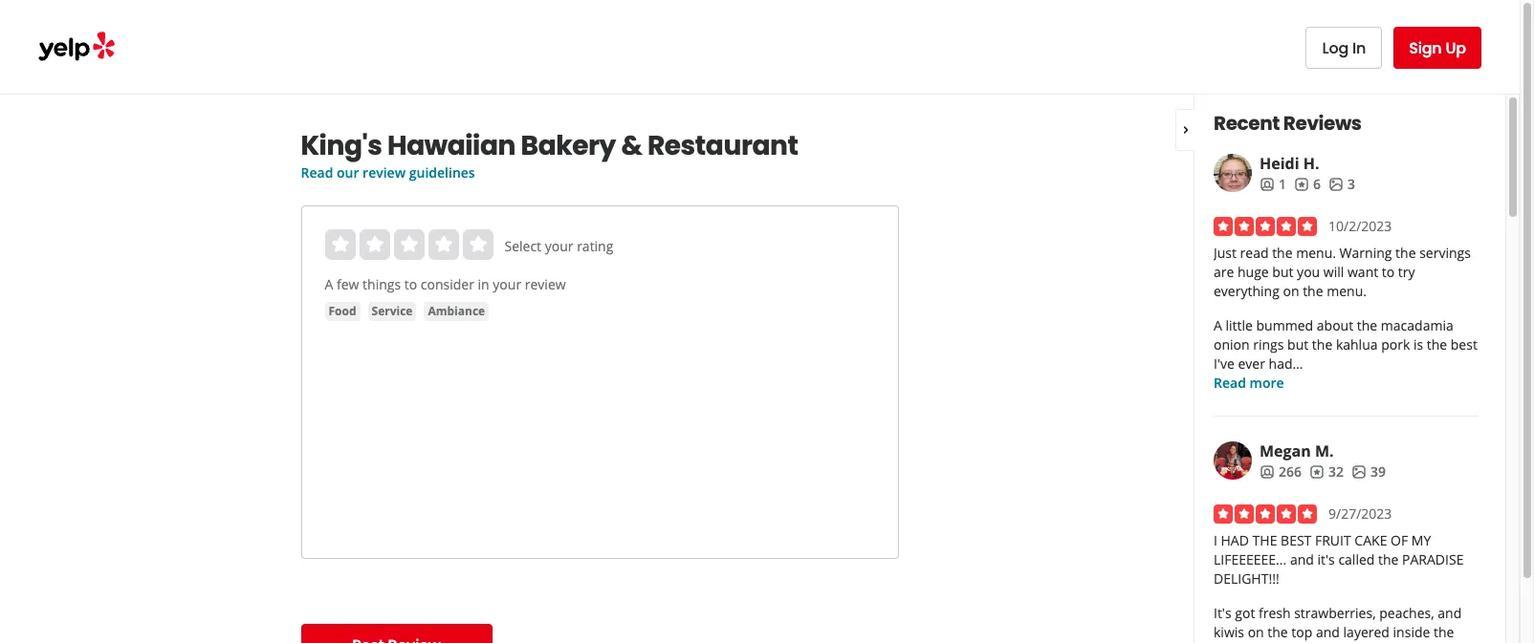 Task type: vqa. For each thing, say whether or not it's contained in the screenshot.
2nd 24 SEARCH V2 icon from the top
no



Task type: describe. For each thing, give the bounding box(es) containing it.
and down layered
[[1374, 643, 1398, 644]]

delight!!!
[[1214, 570, 1280, 588]]

try
[[1399, 263, 1416, 281]]

is
[[1414, 336, 1424, 354]]

inside
[[1394, 624, 1431, 642]]

fruit
[[1316, 532, 1352, 550]]

16 photos v2 image for h.
[[1329, 177, 1344, 192]]

m.
[[1315, 441, 1334, 462]]

in
[[1353, 37, 1366, 59]]

huge
[[1238, 263, 1269, 281]]

log in button
[[1306, 27, 1383, 69]]

food
[[329, 303, 356, 320]]

recent
[[1214, 110, 1280, 137]]

ambiance
[[428, 303, 485, 320]]

recent reviews
[[1214, 110, 1362, 137]]

it's got fresh strawberries, peaches, and kiwis on the top and layered inside the cake. it's so perfect. light and refreshin
[[1214, 605, 1469, 644]]

rings
[[1254, 336, 1284, 354]]

sign
[[1409, 37, 1442, 59]]

the right read
[[1273, 244, 1293, 262]]

about
[[1317, 317, 1354, 335]]

friends element for heidi
[[1260, 175, 1287, 194]]

but inside the just read the menu. warning the servings are huge but you will want to try everything on the menu.
[[1273, 263, 1294, 281]]

review for hawaiian
[[363, 164, 406, 182]]

266
[[1279, 463, 1302, 481]]

1
[[1279, 175, 1287, 193]]

ever
[[1239, 355, 1266, 373]]

sign up button
[[1394, 27, 1482, 69]]

up
[[1446, 37, 1467, 59]]

had
[[1221, 532, 1249, 550]]

are
[[1214, 263, 1235, 281]]

pork
[[1382, 336, 1411, 354]]

read more button
[[1214, 374, 1284, 393]]

0 vertical spatial menu.
[[1297, 244, 1337, 262]]

a few things to consider in your review
[[325, 276, 566, 294]]

the up kahlua
[[1357, 317, 1378, 335]]

it's
[[1318, 551, 1335, 569]]

on inside it's got fresh strawberries, peaches, and kiwis on the top and layered inside the cake. it's so perfect. light and refreshin
[[1248, 624, 1265, 642]]

megan m.
[[1260, 441, 1334, 462]]

everything
[[1214, 282, 1280, 300]]

to inside the just read the menu. warning the servings are huge but you will want to try everything on the menu.
[[1382, 263, 1395, 281]]

just read the menu. warning the servings are huge but you will want to try everything on the menu.
[[1214, 244, 1471, 300]]

h.
[[1304, 153, 1320, 174]]

king's hawaiian bakery & restaurant link
[[301, 127, 899, 165]]

the up try
[[1396, 244, 1416, 262]]

hawaiian
[[388, 127, 516, 165]]

sign up
[[1409, 37, 1467, 59]]

best
[[1281, 532, 1312, 550]]

5 star rating image for megan
[[1214, 505, 1317, 524]]

1 vertical spatial menu.
[[1327, 282, 1367, 300]]

1 horizontal spatial your
[[545, 237, 574, 255]]

a for a few things to consider in your review
[[325, 276, 333, 294]]

little
[[1226, 317, 1253, 335]]

cake
[[1355, 532, 1388, 550]]

photo of heidi h. image
[[1214, 154, 1252, 192]]

strawberries,
[[1295, 605, 1376, 623]]

will
[[1324, 263, 1345, 281]]

just
[[1214, 244, 1237, 262]]

friends element for megan
[[1260, 463, 1302, 482]]

paradise
[[1403, 551, 1464, 569]]

the right is
[[1427, 336, 1448, 354]]

of
[[1391, 532, 1409, 550]]

bakery
[[521, 127, 616, 165]]

megan
[[1260, 441, 1311, 462]]

rating
[[577, 237, 614, 255]]

and right peaches,
[[1438, 605, 1462, 623]]

0 horizontal spatial it's
[[1214, 605, 1232, 623]]

but inside a little bummed about the macadamia onion rings but the kahlua pork is the best i've ever had…
[[1288, 336, 1309, 354]]

king's
[[301, 127, 382, 165]]

the down you in the right of the page
[[1303, 282, 1324, 300]]

0 horizontal spatial to
[[404, 276, 417, 294]]

log in
[[1323, 37, 1366, 59]]

photo of megan m. image
[[1214, 442, 1252, 480]]

16 review v2 image
[[1294, 177, 1310, 192]]

had…
[[1269, 355, 1304, 373]]

more
[[1250, 374, 1284, 392]]

39
[[1371, 463, 1386, 481]]

service
[[372, 303, 413, 320]]

kiwis
[[1214, 624, 1245, 642]]

so
[[1271, 643, 1285, 644]]

and inside i had the best fruit cake of my lifeeeeee... and it's called the paradise delight!!!
[[1291, 551, 1314, 569]]

&
[[621, 127, 642, 165]]

onion
[[1214, 336, 1250, 354]]

5 star rating image for heidi
[[1214, 217, 1317, 236]]

a for a little bummed about the macadamia onion rings but the kahlua pork is the best i've ever had…
[[1214, 317, 1223, 335]]

i
[[1214, 532, 1218, 550]]

heidi h.
[[1260, 153, 1320, 174]]

9/27/2023
[[1329, 505, 1392, 523]]

16 photos v2 image for m.
[[1352, 465, 1367, 480]]

top
[[1292, 624, 1313, 642]]



Task type: locate. For each thing, give the bounding box(es) containing it.
best
[[1451, 336, 1478, 354]]

to right things
[[404, 276, 417, 294]]

it's left so
[[1250, 643, 1267, 644]]

the
[[1253, 532, 1278, 550]]

reviews element for m.
[[1310, 463, 1344, 482]]

a inside a little bummed about the macadamia onion rings but the kahlua pork is the best i've ever had…
[[1214, 317, 1223, 335]]

close sidebar icon image
[[1179, 122, 1194, 137], [1179, 122, 1194, 137]]

1 vertical spatial on
[[1248, 624, 1265, 642]]

but up had…
[[1288, 336, 1309, 354]]

reviews element containing 6
[[1294, 175, 1321, 194]]

on
[[1283, 282, 1300, 300], [1248, 624, 1265, 642]]

review down select your rating
[[525, 276, 566, 294]]

reviews element containing 32
[[1310, 463, 1344, 482]]

1 horizontal spatial review
[[525, 276, 566, 294]]

2 friends element from the top
[[1260, 463, 1302, 482]]

review
[[363, 164, 406, 182], [525, 276, 566, 294]]

restaurant
[[648, 127, 798, 165]]

1 vertical spatial photos element
[[1352, 463, 1386, 482]]

0 horizontal spatial your
[[493, 276, 522, 294]]

1 vertical spatial read
[[1214, 374, 1247, 392]]

friends element down megan
[[1260, 463, 1302, 482]]

5 star rating image up read
[[1214, 217, 1317, 236]]

32
[[1329, 463, 1344, 481]]

friends element down heidi
[[1260, 175, 1287, 194]]

6
[[1314, 175, 1321, 193]]

0 vertical spatial friends element
[[1260, 175, 1287, 194]]

0 horizontal spatial read
[[301, 164, 333, 182]]

photos element for megan m.
[[1352, 463, 1386, 482]]

cake.
[[1214, 643, 1246, 644]]

1 vertical spatial reviews element
[[1310, 463, 1344, 482]]

in
[[478, 276, 490, 294]]

got
[[1235, 605, 1256, 623]]

read inside king's hawaiian bakery & restaurant read our review guidelines
[[301, 164, 333, 182]]

but left you in the right of the page
[[1273, 263, 1294, 281]]

friends element containing 266
[[1260, 463, 1302, 482]]

reviews element
[[1294, 175, 1321, 194], [1310, 463, 1344, 482]]

0 horizontal spatial review
[[363, 164, 406, 182]]

1 vertical spatial review
[[525, 276, 566, 294]]

and
[[1291, 551, 1314, 569], [1438, 605, 1462, 623], [1316, 624, 1340, 642], [1374, 643, 1398, 644]]

rating element
[[325, 230, 493, 260]]

5 star rating image
[[1214, 217, 1317, 236], [1214, 505, 1317, 524]]

it's
[[1214, 605, 1232, 623], [1250, 643, 1267, 644]]

reviews element for h.
[[1294, 175, 1321, 194]]

on down you in the right of the page
[[1283, 282, 1300, 300]]

our
[[337, 164, 359, 182]]

photos element containing 3
[[1329, 175, 1356, 194]]

menu. up you in the right of the page
[[1297, 244, 1337, 262]]

menu. down will at the right
[[1327, 282, 1367, 300]]

0 vertical spatial review
[[363, 164, 406, 182]]

guidelines
[[409, 164, 475, 182]]

1 horizontal spatial read
[[1214, 374, 1247, 392]]

read
[[1240, 244, 1269, 262]]

10/2/2023
[[1329, 217, 1392, 235]]

macadamia
[[1381, 317, 1454, 335]]

photos element
[[1329, 175, 1356, 194], [1352, 463, 1386, 482]]

0 vertical spatial a
[[325, 276, 333, 294]]

consider
[[421, 276, 474, 294]]

i had the best fruit cake of my lifeeeeee... and it's called the paradise delight!!!
[[1214, 532, 1464, 588]]

lifeeeeee...
[[1214, 551, 1287, 569]]

called
[[1339, 551, 1375, 569]]

1 vertical spatial friends element
[[1260, 463, 1302, 482]]

i've
[[1214, 355, 1235, 373]]

16 friends v2 image
[[1260, 177, 1275, 192]]

1 horizontal spatial on
[[1283, 282, 1300, 300]]

fresh
[[1259, 605, 1291, 623]]

1 vertical spatial a
[[1214, 317, 1223, 335]]

reviews
[[1284, 110, 1362, 137]]

0 vertical spatial reviews element
[[1294, 175, 1321, 194]]

friends element
[[1260, 175, 1287, 194], [1260, 463, 1302, 482]]

2 5 star rating image from the top
[[1214, 505, 1317, 524]]

1 horizontal spatial to
[[1382, 263, 1395, 281]]

your
[[545, 237, 574, 255], [493, 276, 522, 294]]

your right in
[[493, 276, 522, 294]]

0 vertical spatial 16 photos v2 image
[[1329, 177, 1344, 192]]

16 photos v2 image left 3
[[1329, 177, 1344, 192]]

0 vertical spatial read
[[301, 164, 333, 182]]

a left little
[[1214, 317, 1223, 335]]

friends element containing 1
[[1260, 175, 1287, 194]]

select
[[505, 237, 542, 255]]

kahlua
[[1336, 336, 1378, 354]]

a little bummed about the macadamia onion rings but the kahlua pork is the best i've ever had…
[[1214, 317, 1478, 373]]

warning
[[1340, 244, 1393, 262]]

reviews element down h.
[[1294, 175, 1321, 194]]

it's up the kiwis
[[1214, 605, 1232, 623]]

0 vertical spatial 5 star rating image
[[1214, 217, 1317, 236]]

read more
[[1214, 374, 1284, 392]]

0 horizontal spatial 16 photos v2 image
[[1329, 177, 1344, 192]]

the right inside
[[1434, 624, 1455, 642]]

to
[[1382, 263, 1395, 281], [404, 276, 417, 294]]

photos element for heidi h.
[[1329, 175, 1356, 194]]

things
[[363, 276, 401, 294]]

king's hawaiian bakery & restaurant read our review guidelines
[[301, 127, 798, 182]]

want
[[1348, 263, 1379, 281]]

1 horizontal spatial 16 photos v2 image
[[1352, 465, 1367, 480]]

read down i've
[[1214, 374, 1247, 392]]

a left few
[[325, 276, 333, 294]]

to left try
[[1382, 263, 1395, 281]]

my
[[1412, 532, 1432, 550]]

the down of
[[1379, 551, 1399, 569]]

photos element right 32
[[1352, 463, 1386, 482]]

and down best
[[1291, 551, 1314, 569]]

1 friends element from the top
[[1260, 175, 1287, 194]]

bummed
[[1257, 317, 1314, 335]]

0 vertical spatial it's
[[1214, 605, 1232, 623]]

light
[[1340, 643, 1371, 644]]

but
[[1273, 263, 1294, 281], [1288, 336, 1309, 354]]

None radio
[[359, 230, 390, 260], [463, 230, 493, 260], [359, 230, 390, 260], [463, 230, 493, 260]]

review right our
[[363, 164, 406, 182]]

read
[[301, 164, 333, 182], [1214, 374, 1247, 392]]

1 horizontal spatial it's
[[1250, 643, 1267, 644]]

16 review v2 image
[[1310, 465, 1325, 480]]

1 vertical spatial your
[[493, 276, 522, 294]]

16 photos v2 image left 39
[[1352, 465, 1367, 480]]

review inside king's hawaiian bakery & restaurant read our review guidelines
[[363, 164, 406, 182]]

0 horizontal spatial a
[[325, 276, 333, 294]]

log
[[1323, 37, 1349, 59]]

read left our
[[301, 164, 333, 182]]

peaches,
[[1380, 605, 1435, 623]]

servings
[[1420, 244, 1471, 262]]

on down got
[[1248, 624, 1265, 642]]

photos element right 6
[[1329, 175, 1356, 194]]

None radio
[[325, 230, 355, 260], [394, 230, 424, 260], [428, 230, 459, 260], [325, 230, 355, 260], [394, 230, 424, 260], [428, 230, 459, 260]]

reviews element down m. at the bottom right of page
[[1310, 463, 1344, 482]]

the
[[1273, 244, 1293, 262], [1396, 244, 1416, 262], [1303, 282, 1324, 300], [1357, 317, 1378, 335], [1313, 336, 1333, 354], [1427, 336, 1448, 354], [1379, 551, 1399, 569], [1268, 624, 1288, 642], [1434, 624, 1455, 642]]

and up perfect.
[[1316, 624, 1340, 642]]

the up so
[[1268, 624, 1288, 642]]

select your rating
[[505, 237, 614, 255]]

1 vertical spatial 5 star rating image
[[1214, 505, 1317, 524]]

0 vertical spatial photos element
[[1329, 175, 1356, 194]]

1 vertical spatial but
[[1288, 336, 1309, 354]]

read inside dropdown button
[[1214, 374, 1247, 392]]

16 photos v2 image
[[1329, 177, 1344, 192], [1352, 465, 1367, 480]]

1 vertical spatial it's
[[1250, 643, 1267, 644]]

3
[[1348, 175, 1356, 193]]

1 horizontal spatial a
[[1214, 317, 1223, 335]]

the inside i had the best fruit cake of my lifeeeeee... and it's called the paradise delight!!!
[[1379, 551, 1399, 569]]

0 vertical spatial but
[[1273, 263, 1294, 281]]

0 horizontal spatial on
[[1248, 624, 1265, 642]]

few
[[337, 276, 359, 294]]

read our review guidelines link
[[301, 164, 475, 182]]

16 friends v2 image
[[1260, 465, 1275, 480]]

menu.
[[1297, 244, 1337, 262], [1327, 282, 1367, 300]]

1 vertical spatial 16 photos v2 image
[[1352, 465, 1367, 480]]

the down about
[[1313, 336, 1333, 354]]

0 vertical spatial your
[[545, 237, 574, 255]]

review for few
[[525, 276, 566, 294]]

1 5 star rating image from the top
[[1214, 217, 1317, 236]]

perfect.
[[1289, 643, 1337, 644]]

photos element containing 39
[[1352, 463, 1386, 482]]

your left rating
[[545, 237, 574, 255]]

you
[[1297, 263, 1320, 281]]

5 star rating image up the "the"
[[1214, 505, 1317, 524]]

heidi
[[1260, 153, 1300, 174]]

on inside the just read the menu. warning the servings are huge but you will want to try everything on the menu.
[[1283, 282, 1300, 300]]

layered
[[1344, 624, 1390, 642]]

0 vertical spatial on
[[1283, 282, 1300, 300]]



